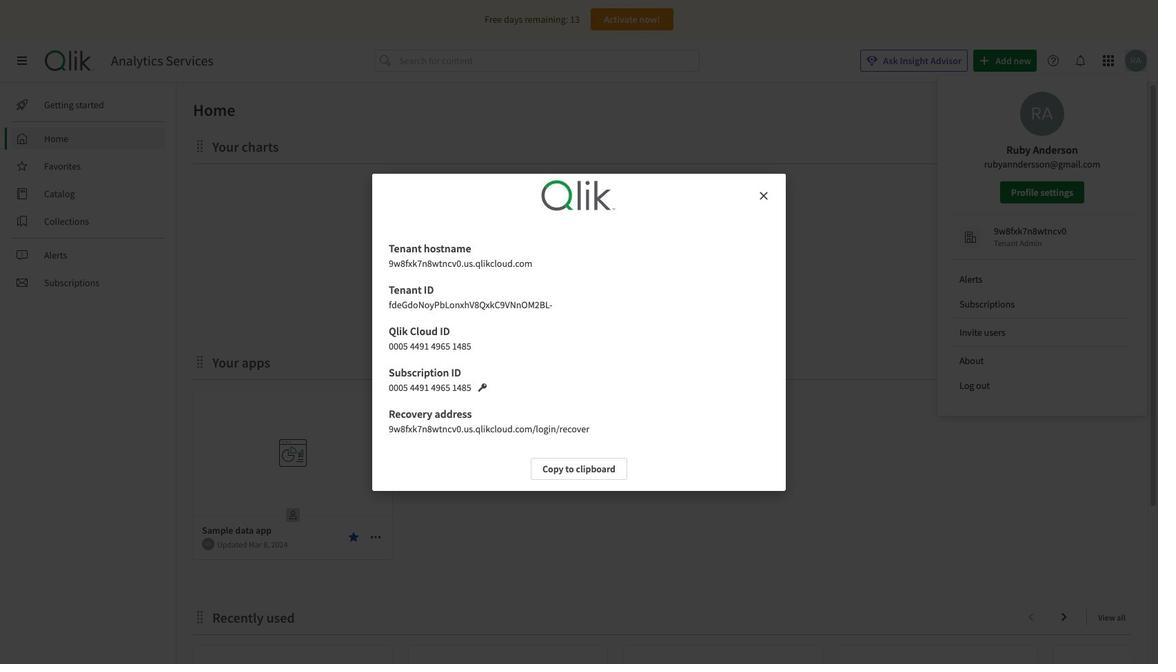Task type: vqa. For each thing, say whether or not it's contained in the screenshot.
tooltip
no



Task type: locate. For each thing, give the bounding box(es) containing it.
main content
[[171, 83, 1158, 664]]

1 vertical spatial ruby anderson image
[[1021, 92, 1065, 136]]

0 vertical spatial ruby anderson image
[[1125, 50, 1147, 72]]

remove from favorites image
[[348, 532, 359, 543]]

move collection image
[[193, 355, 207, 369], [193, 610, 207, 624]]

analytics services element
[[111, 52, 214, 69]]

0 vertical spatial move collection image
[[193, 355, 207, 369]]

move collection image
[[193, 139, 207, 153]]

ruby anderson image
[[1125, 50, 1147, 72], [1021, 92, 1065, 136], [202, 538, 214, 550]]

close sidebar menu image
[[17, 55, 28, 66]]

2 vertical spatial ruby anderson image
[[202, 538, 214, 550]]



Task type: describe. For each thing, give the bounding box(es) containing it.
ruby anderson element
[[202, 538, 214, 550]]

2 horizontal spatial ruby anderson image
[[1125, 50, 1147, 72]]

0 horizontal spatial ruby anderson image
[[202, 538, 214, 550]]

1 vertical spatial move collection image
[[193, 610, 207, 624]]

1 horizontal spatial ruby anderson image
[[1021, 92, 1065, 136]]

navigation pane element
[[0, 88, 176, 299]]



